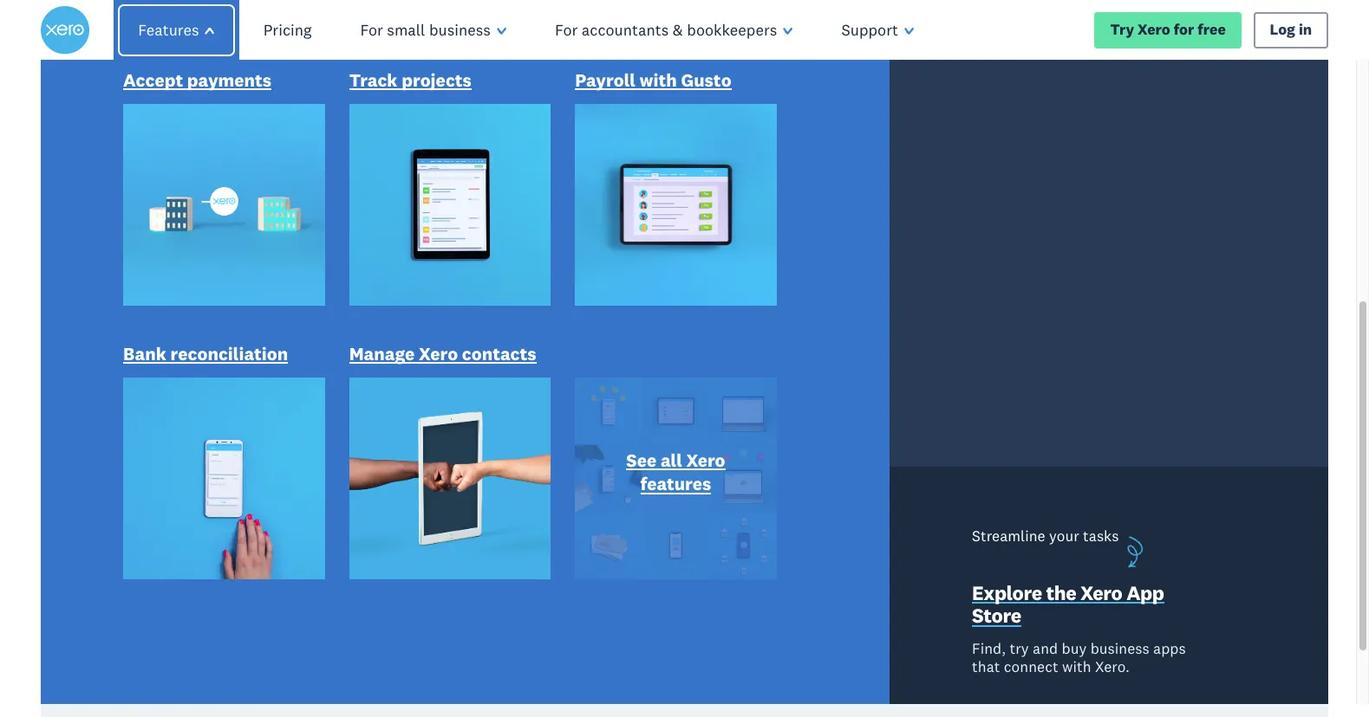Task type: locate. For each thing, give the bounding box(es) containing it.
2 for from the left
[[555, 20, 578, 40]]

bank
[[123, 342, 166, 366]]

xero homepage image
[[41, 6, 90, 55]]

a xero user decorating a cake with blue icing. social proof badges surrounding the circular image. image
[[698, 61, 1328, 648]]

business inside find, try and buy business apps that connect with xero.
[[1091, 640, 1150, 659]]

log in link
[[1254, 12, 1328, 48]]

connect
[[1004, 658, 1058, 677]]

2 horizontal spatial with
[[1062, 658, 1091, 677]]

xero
[[1138, 20, 1170, 39], [151, 305, 303, 396], [419, 342, 458, 366], [686, 449, 725, 473], [249, 559, 282, 578], [1080, 581, 1122, 606]]

all left plans
[[451, 559, 469, 578]]

0 vertical spatial with
[[639, 69, 677, 92]]

0 horizontal spatial all
[[451, 559, 469, 578]]

what
[[151, 174, 316, 265], [210, 559, 246, 578]]

accept payments link
[[123, 69, 272, 96]]

1 horizontal spatial all
[[661, 449, 682, 473]]

small
[[387, 20, 425, 40]]

with inside find, try and buy business apps that connect with xero.
[[1062, 658, 1091, 677]]

0 horizontal spatial business
[[429, 20, 491, 40]]

0 vertical spatial all
[[661, 449, 682, 473]]

compare
[[384, 559, 448, 578]]

manage xero contacts link
[[349, 342, 536, 370]]

explore the xero app store link
[[972, 581, 1164, 633]]

for left 'accountants'
[[555, 20, 578, 40]]

with up manage
[[303, 239, 449, 331]]

features button
[[108, 0, 245, 61]]

streamline your tasks
[[972, 527, 1119, 546]]

do
[[314, 559, 332, 578]]

try
[[1010, 640, 1029, 659]]

&
[[673, 20, 683, 40]]

2 vertical spatial with
[[1062, 658, 1091, 677]]

track projects
[[349, 69, 472, 92]]

tasks
[[1083, 527, 1119, 546]]

features
[[640, 473, 711, 496]]

track projects link
[[349, 69, 472, 96]]

1 horizontal spatial for
[[555, 20, 578, 40]]

1 vertical spatial all
[[451, 559, 469, 578]]

explore the xero app store
[[972, 581, 1164, 629]]

business right small
[[429, 20, 491, 40]]

1 horizontal spatial business
[[1091, 640, 1150, 659]]

business
[[429, 20, 491, 40], [1091, 640, 1150, 659]]

for left small
[[360, 20, 383, 40]]

learn
[[167, 559, 207, 578]]

explore
[[972, 581, 1042, 606]]

xero.
[[1095, 658, 1130, 677]]

0 vertical spatial what
[[151, 174, 316, 265]]

all up features
[[661, 449, 682, 473]]

to
[[459, 108, 529, 199]]

the
[[1046, 581, 1076, 606]]

1 for from the left
[[360, 20, 383, 40]]

0 vertical spatial business
[[429, 20, 491, 40]]

with left gusto
[[639, 69, 677, 92]]

with inside back to what you love with xero accounting software
[[303, 239, 449, 331]]

accounting
[[151, 371, 520, 462]]

business right buy
[[1091, 640, 1150, 659]]

compare all plans link
[[384, 559, 512, 582]]

manage
[[349, 342, 415, 366]]

what inside back to what you love with xero accounting software
[[151, 174, 316, 265]]

for
[[360, 20, 383, 40], [555, 20, 578, 40]]

contacts
[[462, 342, 536, 366]]

0 horizontal spatial with
[[303, 239, 449, 331]]

app
[[1127, 581, 1164, 606]]

business inside for small business dropdown button
[[429, 20, 491, 40]]

bank reconciliation
[[123, 342, 288, 366]]

find,
[[972, 640, 1006, 659]]

and
[[1033, 640, 1058, 659]]

with
[[639, 69, 677, 92], [303, 239, 449, 331], [1062, 658, 1091, 677]]

for
[[1174, 20, 1194, 39]]

compare all plans
[[384, 559, 512, 578]]

projects
[[402, 69, 472, 92]]

0 horizontal spatial for
[[360, 20, 383, 40]]

can
[[285, 559, 311, 578]]

that
[[972, 658, 1000, 677]]

free
[[1198, 20, 1226, 39]]

for accountants & bookkeepers button
[[531, 0, 817, 61]]

back
[[283, 108, 444, 199]]

log
[[1270, 20, 1295, 39]]

all
[[661, 449, 682, 473], [451, 559, 469, 578]]

all inside see all xero features
[[661, 449, 682, 473]]

try xero for free link
[[1094, 12, 1242, 48]]

with left xero.
[[1062, 658, 1091, 677]]

1 vertical spatial business
[[1091, 640, 1150, 659]]

see all xero features
[[626, 449, 725, 496]]

accept
[[123, 69, 183, 92]]

1 vertical spatial with
[[303, 239, 449, 331]]

features
[[138, 20, 199, 40]]



Task type: vqa. For each thing, say whether or not it's contained in the screenshot.
See how to pay bills efficiently
no



Task type: describe. For each thing, give the bounding box(es) containing it.
apps
[[1153, 640, 1186, 659]]

payroll with gusto link
[[575, 69, 732, 96]]

bookkeepers
[[687, 20, 777, 40]]

your
[[1049, 527, 1079, 546]]

buy
[[1062, 640, 1087, 659]]

back to what you love with xero accounting software
[[151, 108, 529, 527]]

payroll
[[575, 69, 635, 92]]

reconciliation
[[170, 342, 288, 366]]

store
[[972, 604, 1021, 629]]

all for see
[[661, 449, 682, 473]]

1 vertical spatial what
[[210, 559, 246, 578]]

for accountants & bookkeepers
[[555, 20, 777, 40]]

manage xero contacts
[[349, 342, 536, 366]]

support
[[842, 20, 898, 40]]

track
[[349, 69, 398, 92]]

accept payments
[[123, 69, 272, 92]]

pricing
[[263, 20, 312, 40]]

streamline
[[972, 527, 1046, 546]]

learn what xero can do
[[167, 559, 332, 578]]

support button
[[817, 0, 938, 61]]

payroll with gusto
[[575, 69, 732, 92]]

log in
[[1270, 20, 1312, 39]]

payments
[[187, 69, 272, 92]]

1 horizontal spatial with
[[639, 69, 677, 92]]

gusto
[[681, 69, 732, 92]]

you
[[331, 174, 452, 265]]

xero inside see all xero features
[[686, 449, 725, 473]]

software
[[151, 436, 441, 527]]

for small business button
[[336, 0, 531, 61]]

love
[[151, 239, 288, 331]]

plans
[[473, 559, 512, 578]]

xero inside explore the xero app store
[[1080, 581, 1122, 606]]

xero inside back to what you love with xero accounting software
[[151, 305, 303, 396]]

try
[[1110, 20, 1134, 39]]

learn what xero can do link
[[151, 551, 348, 587]]

for small business
[[360, 20, 491, 40]]

for for for small business
[[360, 20, 383, 40]]

see
[[626, 449, 657, 473]]

bank reconciliation link
[[123, 342, 288, 370]]

pricing link
[[239, 0, 336, 61]]

for for for accountants & bookkeepers
[[555, 20, 578, 40]]

all for compare
[[451, 559, 469, 578]]

try xero for free
[[1110, 20, 1226, 39]]

accountants
[[582, 20, 669, 40]]

find, try and buy business apps that connect with xero.
[[972, 640, 1186, 677]]

see all xero features link
[[611, 449, 740, 500]]

in
[[1299, 20, 1312, 39]]



